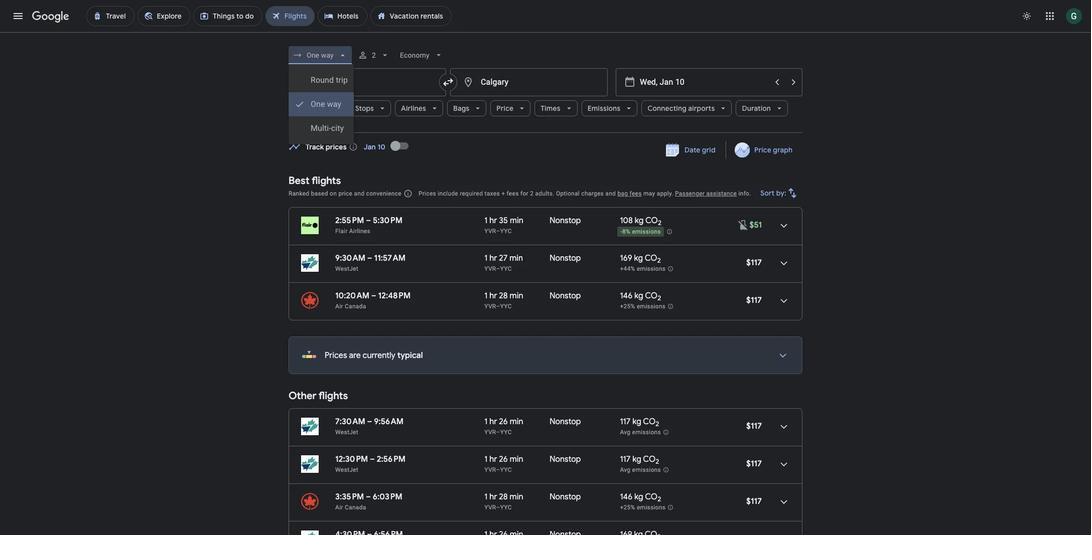 Task type: describe. For each thing, give the bounding box(es) containing it.
airports
[[688, 104, 715, 113]]

– inside 7:30 am – 9:56 am westjet
[[367, 417, 372, 427]]

117 us dollars text field for 117
[[746, 422, 762, 432]]

1 hr 26 min yvr – yyc for 9:56 am
[[484, 417, 523, 436]]

air for 10:20 am
[[335, 303, 343, 310]]

-8% emissions
[[621, 228, 661, 235]]

10:20 am – 12:48 pm air canada
[[335, 291, 411, 310]]

146 kg co 2 for 117
[[620, 492, 661, 504]]

yyc for 6:03 pm
[[500, 504, 512, 511]]

Departure time: 10:20 AM. text field
[[335, 291, 369, 301]]

yyc for 5:30 pm
[[500, 228, 512, 235]]

duration button
[[736, 96, 788, 120]]

passenger assistance button
[[675, 190, 737, 197]]

adults.
[[535, 190, 554, 197]]

146 for 169
[[620, 291, 633, 301]]

leaves vancouver international airport at 4:30 pm on wednesday, january 10 and arrives at calgary international airport at 6:56 pm on wednesday, january 10. element
[[335, 530, 403, 536]]

price for price
[[497, 104, 514, 113]]

convenience
[[366, 190, 401, 197]]

1 for 6:03 pm
[[484, 492, 488, 502]]

nonstop flight. element for 2:56 pm
[[550, 455, 581, 466]]

other flights
[[289, 390, 348, 403]]

jan
[[364, 143, 376, 152]]

-
[[621, 228, 622, 235]]

yyc for 2:56 pm
[[500, 467, 512, 474]]

2 for 12:48 pm
[[658, 294, 661, 303]]

169
[[620, 253, 632, 264]]

leaves vancouver international airport at 9:30 am on wednesday, january 10 and arrives at calgary international airport at 11:57 am on wednesday, january 10. element
[[335, 253, 406, 264]]

grid
[[702, 146, 716, 155]]

nonstop for 5:30 pm
[[550, 216, 581, 226]]

westjet for 12:30 pm
[[335, 467, 358, 474]]

Departure time: 12:30 PM. text field
[[335, 455, 368, 465]]

Arrival time: 2:56 PM. text field
[[377, 455, 406, 465]]

1 and from the left
[[354, 190, 365, 197]]

co for 9:56 am
[[643, 417, 656, 427]]

9:30 am – 11:57 am westjet
[[335, 253, 406, 273]]

leaves vancouver international airport at 2:55 pm on wednesday, january 10 and arrives at calgary international airport at 5:30 pm on wednesday, january 10. element
[[335, 216, 402, 226]]

airlines inside 2:55 pm – 5:30 pm flair airlines
[[349, 228, 370, 235]]

times button
[[535, 96, 578, 120]]

prices include required taxes + fees for 2 adults. optional charges and bag fees may apply. passenger assistance
[[419, 190, 737, 197]]

117 kg co 2 for 2:56 pm
[[620, 455, 659, 466]]

select your ticket type. list box
[[289, 64, 354, 145]]

all filters
[[308, 104, 337, 113]]

kg for 12:48 pm
[[634, 291, 643, 301]]

flight details. leaves vancouver international airport at 9:30 am on wednesday, january 10 and arrives at calgary international airport at 11:57 am on wednesday, january 10. image
[[772, 251, 796, 276]]

total duration 1 hr 28 min. element for 1 hr 26 min
[[484, 492, 550, 504]]

flight details. leaves vancouver international airport at 10:20 am on wednesday, january 10 and arrives at calgary international airport at 12:48 pm on wednesday, january 10. image
[[772, 289, 796, 313]]

track prices
[[306, 143, 347, 152]]

flair
[[335, 228, 348, 235]]

all
[[308, 104, 316, 113]]

26 for 9:56 am
[[499, 417, 508, 427]]

stops
[[355, 104, 374, 113]]

airlines inside popup button
[[401, 104, 426, 113]]

nonstop flight. element for 11:57 am
[[550, 253, 581, 265]]

best
[[289, 175, 310, 187]]

51 US dollars text field
[[750, 220, 762, 230]]

3 total duration 1 hr 26 min. element from the top
[[484, 530, 550, 536]]

taxes
[[485, 190, 500, 197]]

nonstop flight. element for 9:56 am
[[550, 417, 581, 429]]

+25% for 117
[[620, 505, 635, 512]]

3 option from the top
[[289, 116, 354, 141]]

co for 5:30 pm
[[645, 216, 658, 226]]

1 for 2:56 pm
[[484, 455, 488, 465]]

nonstop for 6:03 pm
[[550, 492, 581, 502]]

2 inside popup button
[[372, 51, 376, 59]]

kg for 6:03 pm
[[634, 492, 643, 502]]

1 hr 35 min yvr – yyc
[[484, 216, 523, 235]]

yvr for 5:30 pm
[[484, 228, 496, 235]]

leaves vancouver international airport at 7:30 am on wednesday, january 10 and arrives at calgary international airport at 9:56 am on wednesday, january 10. element
[[335, 417, 404, 427]]

108
[[620, 216, 633, 226]]

for
[[520, 190, 528, 197]]

117 for 2:56 pm
[[620, 455, 631, 465]]

leaves vancouver international airport at 12:30 pm on wednesday, january 10 and arrives at calgary international airport at 2:56 pm on wednesday, january 10. element
[[335, 455, 406, 465]]

min for 9:56 am
[[510, 417, 523, 427]]

nonstop for 2:56 pm
[[550, 455, 581, 465]]

2 button
[[354, 43, 394, 67]]

main menu image
[[12, 10, 24, 22]]

min for 2:56 pm
[[510, 455, 523, 465]]

26 for 2:56 pm
[[499, 455, 508, 465]]

1 hr 28 min yvr – yyc for 27
[[484, 291, 523, 310]]

Arrival time: 12:48 PM. text field
[[378, 291, 411, 301]]

8%
[[622, 228, 630, 235]]

11:57 am
[[374, 253, 406, 264]]

leaves vancouver international airport at 10:20 am on wednesday, january 10 and arrives at calgary international airport at 12:48 pm on wednesday, january 10. element
[[335, 291, 411, 301]]

date grid button
[[659, 141, 724, 159]]

min for 6:03 pm
[[510, 492, 523, 502]]

all filters button
[[289, 100, 345, 116]]

2 for 2:56 pm
[[656, 458, 659, 466]]

emissions for 6:03 pm
[[637, 505, 666, 512]]

7 nonstop flight. element from the top
[[550, 530, 581, 536]]

prices are currently typical
[[325, 351, 423, 361]]

this price for this flight doesn't include overhead bin access. if you need a carry-on bag, use the bags filter to update prices. image
[[738, 219, 750, 231]]

find the best price region
[[289, 134, 803, 167]]

– inside the 12:30 pm – 2:56 pm westjet
[[370, 455, 375, 465]]

bag
[[618, 190, 628, 197]]

prices
[[326, 143, 347, 152]]

Arrival time: 5:30 PM. text field
[[373, 216, 402, 226]]

yvr for 2:56 pm
[[484, 467, 496, 474]]

nonstop flight. element for 5:30 pm
[[550, 216, 581, 227]]

canada for 10:20 am
[[345, 303, 366, 310]]

– inside 2:55 pm – 5:30 pm flair airlines
[[366, 216, 371, 226]]

9:30 am
[[335, 253, 365, 264]]

jan 10
[[364, 143, 385, 152]]

2 fees from the left
[[630, 190, 642, 197]]

hr for 2:56 pm
[[490, 455, 497, 465]]

date
[[685, 146, 700, 155]]

+
[[501, 190, 505, 197]]

none search field containing all filters
[[289, 43, 803, 145]]

Arrival time: 11:57 AM. text field
[[374, 253, 406, 264]]

price graph button
[[728, 141, 801, 159]]

graph
[[773, 146, 793, 155]]

prices for prices are currently typical
[[325, 351, 347, 361]]

connecting airports button
[[642, 96, 732, 120]]

westjet for 7:30 am
[[335, 429, 358, 436]]

$51
[[750, 220, 762, 230]]

emissions for 9:56 am
[[632, 429, 661, 436]]

westjet for 9:30 am
[[335, 266, 358, 273]]

duration
[[742, 104, 771, 113]]

hr for 9:56 am
[[490, 417, 497, 427]]

by:
[[776, 189, 787, 198]]

2:55 pm – 5:30 pm flair airlines
[[335, 216, 402, 235]]

nonstop for 11:57 am
[[550, 253, 581, 264]]

are
[[349, 351, 361, 361]]

Departure text field
[[640, 69, 768, 96]]

2 for 6:03 pm
[[658, 495, 661, 504]]

3:35 pm – 6:03 pm air canada
[[335, 492, 402, 511]]

total duration 1 hr 28 min. element for 1 hr 27 min
[[484, 291, 550, 303]]

2 for 11:57 am
[[657, 257, 661, 265]]

117 kg co 2 for 9:56 am
[[620, 417, 659, 429]]

117 us dollars text field for 169
[[746, 258, 762, 268]]

27
[[499, 253, 508, 264]]

$117 for 2:56 pm
[[746, 459, 762, 469]]

avg for 9:56 am
[[620, 429, 631, 436]]

emissions button
[[582, 96, 638, 120]]

other
[[289, 390, 316, 403]]

3:35 pm
[[335, 492, 364, 502]]

sort by:
[[761, 189, 787, 198]]

kg for 2:56 pm
[[632, 455, 641, 465]]

7:30 am
[[335, 417, 365, 427]]

10:20 am
[[335, 291, 369, 301]]

on
[[330, 190, 337, 197]]

2 for 5:30 pm
[[658, 219, 662, 227]]

main content containing best flights
[[289, 134, 803, 536]]

assistance
[[706, 190, 737, 197]]

may
[[643, 190, 655, 197]]



Task type: vqa. For each thing, say whether or not it's contained in the screenshot.
1St in First checked bag costs 30 US dollars element
no



Task type: locate. For each thing, give the bounding box(es) containing it.
1 vertical spatial 26
[[499, 455, 508, 465]]

6 nonstop flight. element from the top
[[550, 492, 581, 504]]

1 vertical spatial 117 us dollars text field
[[746, 497, 762, 507]]

learn more about ranking image
[[403, 189, 413, 198]]

airlines right stops popup button on the top left
[[401, 104, 426, 113]]

+25% emissions for 117
[[620, 505, 666, 512]]

1 vertical spatial prices
[[325, 351, 347, 361]]

kg for 9:56 am
[[632, 417, 641, 427]]

6 1 from the top
[[484, 492, 488, 502]]

+25% emissions
[[620, 303, 666, 310], [620, 505, 666, 512]]

emissions for 11:57 am
[[637, 266, 666, 273]]

$117 left flight details. leaves vancouver international airport at 9:30 am on wednesday, january 10 and arrives at calgary international airport at 11:57 am on wednesday, january 10. image
[[746, 258, 762, 268]]

1 vertical spatial 1 hr 26 min yvr – yyc
[[484, 455, 523, 474]]

2 nonstop flight. element from the top
[[550, 253, 581, 265]]

bags
[[453, 104, 469, 113]]

5 nonstop from the top
[[550, 455, 581, 465]]

108 kg co 2
[[620, 216, 662, 227]]

1 fees from the left
[[507, 190, 519, 197]]

– inside 3:35 pm – 6:03 pm air canada
[[366, 492, 371, 502]]

2 117 us dollars text field from the top
[[746, 497, 762, 507]]

flight details. leaves vancouver international airport at 2:55 pm on wednesday, january 10 and arrives at calgary international airport at 5:30 pm on wednesday, january 10. image
[[772, 214, 796, 238]]

main content
[[289, 134, 803, 536]]

and right price
[[354, 190, 365, 197]]

canada down 3:35 pm on the left bottom of the page
[[345, 504, 366, 511]]

change appearance image
[[1015, 4, 1039, 28]]

sort
[[761, 189, 775, 198]]

1 hr 28 min yvr – yyc
[[484, 291, 523, 310], [484, 492, 523, 511]]

1 for 9:56 am
[[484, 417, 488, 427]]

yvr for 12:48 pm
[[484, 303, 496, 310]]

yvr for 11:57 am
[[484, 266, 496, 273]]

total duration 1 hr 28 min. element
[[484, 291, 550, 303], [484, 492, 550, 504]]

co inside 169 kg co 2
[[645, 253, 657, 264]]

0 horizontal spatial fees
[[507, 190, 519, 197]]

price inside button
[[754, 146, 771, 155]]

1 26 from the top
[[499, 417, 508, 427]]

1
[[484, 216, 488, 226], [484, 253, 488, 264], [484, 291, 488, 301], [484, 417, 488, 427], [484, 455, 488, 465], [484, 492, 488, 502]]

leaves vancouver international airport at 3:35 pm on wednesday, january 10 and arrives at calgary international airport at 6:03 pm on wednesday, january 10. element
[[335, 492, 402, 502]]

1 yyc from the top
[[500, 228, 512, 235]]

1 horizontal spatial fees
[[630, 190, 642, 197]]

price right bags popup button
[[497, 104, 514, 113]]

None field
[[289, 46, 352, 64], [396, 46, 447, 64], [289, 46, 352, 64], [396, 46, 447, 64]]

28 for 26
[[499, 492, 508, 502]]

ranked based on price and convenience
[[289, 190, 401, 197]]

1 avg emissions from the top
[[620, 429, 661, 436]]

2:56 pm
[[377, 455, 406, 465]]

airlines down leaves vancouver international airport at 2:55 pm on wednesday, january 10 and arrives at calgary international airport at 5:30 pm on wednesday, january 10. element
[[349, 228, 370, 235]]

7:30 am – 9:56 am westjet
[[335, 417, 404, 436]]

0 vertical spatial +25%
[[620, 303, 635, 310]]

6:03 pm
[[373, 492, 402, 502]]

nonstop flight. element for 12:48 pm
[[550, 291, 581, 303]]

1 117 us dollars text field from the top
[[746, 258, 762, 268]]

1 28 from the top
[[499, 291, 508, 301]]

1 total duration 1 hr 26 min. element from the top
[[484, 417, 550, 429]]

4 $117 from the top
[[746, 459, 762, 469]]

sort by: button
[[757, 181, 803, 205]]

canada
[[345, 303, 366, 310], [345, 504, 366, 511]]

prices right learn more about ranking "icon"
[[419, 190, 436, 197]]

2 yyc from the top
[[500, 266, 512, 273]]

2 26 from the top
[[499, 455, 508, 465]]

currently
[[363, 351, 395, 361]]

1 nonstop from the top
[[550, 216, 581, 226]]

Arrival time: 6:56 PM. text field
[[374, 530, 403, 536]]

min for 12:48 pm
[[510, 291, 523, 301]]

0 vertical spatial avg emissions
[[620, 429, 661, 436]]

1 hr from the top
[[490, 216, 497, 226]]

2 avg from the top
[[620, 467, 631, 474]]

Arrival time: 6:03 PM. text field
[[373, 492, 402, 502]]

0 vertical spatial 146
[[620, 291, 633, 301]]

hr inside "1 hr 35 min yvr – yyc"
[[490, 216, 497, 226]]

0 vertical spatial total duration 1 hr 26 min. element
[[484, 417, 550, 429]]

1 vertical spatial price
[[754, 146, 771, 155]]

0 vertical spatial 146 kg co 2
[[620, 291, 661, 303]]

1 vertical spatial avg emissions
[[620, 467, 661, 474]]

– inside 10:20 am – 12:48 pm air canada
[[371, 291, 376, 301]]

1 westjet from the top
[[335, 266, 358, 273]]

1 vertical spatial westjet
[[335, 429, 358, 436]]

total duration 1 hr 26 min. element for 2:56 pm
[[484, 455, 550, 466]]

best flights
[[289, 175, 341, 187]]

flights for best flights
[[312, 175, 341, 187]]

– inside 1 hr 27 min yvr – yyc
[[496, 266, 500, 273]]

2 and from the left
[[605, 190, 616, 197]]

1 air from the top
[[335, 303, 343, 310]]

+25% for 169
[[620, 303, 635, 310]]

1 horizontal spatial and
[[605, 190, 616, 197]]

2 yvr from the top
[[484, 266, 496, 273]]

6 min from the top
[[510, 492, 523, 502]]

2 117 from the top
[[620, 455, 631, 465]]

price
[[338, 190, 352, 197]]

westjet inside the 12:30 pm – 2:56 pm westjet
[[335, 467, 358, 474]]

kg for 5:30 pm
[[635, 216, 644, 226]]

146 kg co 2 for 169
[[620, 291, 661, 303]]

0 vertical spatial 117 kg co 2
[[620, 417, 659, 429]]

4 nonstop from the top
[[550, 417, 581, 427]]

optional
[[556, 190, 580, 197]]

3 nonstop flight. element from the top
[[550, 291, 581, 303]]

3 hr from the top
[[490, 291, 497, 301]]

2 +25% emissions from the top
[[620, 505, 666, 512]]

flight details. leaves vancouver international airport at 3:35 pm on wednesday, january 10 and arrives at calgary international airport at 6:03 pm on wednesday, january 10. image
[[772, 490, 796, 514]]

co for 12:48 pm
[[645, 291, 658, 301]]

4 min from the top
[[510, 417, 523, 427]]

typical
[[397, 351, 423, 361]]

total duration 1 hr 27 min. element
[[484, 253, 550, 265]]

4 hr from the top
[[490, 417, 497, 427]]

2 117 us dollars text field from the top
[[746, 459, 762, 469]]

learn more about tracked prices image
[[349, 143, 358, 152]]

2 nonstop from the top
[[550, 253, 581, 264]]

2 total duration 1 hr 26 min. element from the top
[[484, 455, 550, 466]]

2 for 9:56 am
[[656, 420, 659, 429]]

1 hr 26 min yvr – yyc for 2:56 pm
[[484, 455, 523, 474]]

1 vertical spatial avg
[[620, 467, 631, 474]]

yvr inside 1 hr 27 min yvr – yyc
[[484, 266, 496, 273]]

$117 for 11:57 am
[[746, 258, 762, 268]]

min
[[510, 216, 523, 226], [510, 253, 523, 264], [510, 291, 523, 301], [510, 417, 523, 427], [510, 455, 523, 465], [510, 492, 523, 502]]

westjet down 12:30 pm
[[335, 467, 358, 474]]

swap origin and destination. image
[[442, 76, 454, 88]]

2 117 kg co 2 from the top
[[620, 455, 659, 466]]

12:48 pm
[[378, 291, 411, 301]]

$117 left flight details. leaves vancouver international airport at 10:20 am on wednesday, january 10 and arrives at calgary international airport at 12:48 pm on wednesday, january 10. image
[[746, 296, 762, 306]]

5:30 pm
[[373, 216, 402, 226]]

avg emissions
[[620, 429, 661, 436], [620, 467, 661, 474]]

air inside 10:20 am – 12:48 pm air canada
[[335, 303, 343, 310]]

total duration 1 hr 26 min. element for 9:56 am
[[484, 417, 550, 429]]

1 vertical spatial 1 hr 28 min yvr – yyc
[[484, 492, 523, 511]]

min inside "1 hr 35 min yvr – yyc"
[[510, 216, 523, 226]]

2 146 kg co 2 from the top
[[620, 492, 661, 504]]

9:56 am
[[374, 417, 404, 427]]

yyc for 9:56 am
[[500, 429, 512, 436]]

air for 3:35 pm
[[335, 504, 343, 511]]

prices for prices include required taxes + fees for 2 adults. optional charges and bag fees may apply. passenger assistance
[[419, 190, 436, 197]]

co for 2:56 pm
[[643, 455, 656, 465]]

canada for 3:35 pm
[[345, 504, 366, 511]]

connecting
[[648, 104, 687, 113]]

1 146 from the top
[[620, 291, 633, 301]]

3 yvr from the top
[[484, 303, 496, 310]]

0 vertical spatial 117 us dollars text field
[[746, 258, 762, 268]]

1 117 kg co 2 from the top
[[620, 417, 659, 429]]

charges
[[581, 190, 604, 197]]

0 vertical spatial price
[[497, 104, 514, 113]]

co for 11:57 am
[[645, 253, 657, 264]]

1 vertical spatial 28
[[499, 492, 508, 502]]

kg for 11:57 am
[[634, 253, 643, 264]]

air down departure time: 10:20 am. text box on the bottom of the page
[[335, 303, 343, 310]]

117
[[620, 417, 631, 427], [620, 455, 631, 465]]

12:30 pm
[[335, 455, 368, 465]]

169 kg co 2
[[620, 253, 661, 265]]

$117 left flight details. leaves vancouver international airport at 12:30 pm on wednesday, january 10 and arrives at calgary international airport at 2:56 pm on wednesday, january 10. icon
[[746, 459, 762, 469]]

westjet down '9:30 am'
[[335, 266, 358, 273]]

filters
[[318, 104, 337, 113]]

nonstop flight. element
[[550, 216, 581, 227], [550, 253, 581, 265], [550, 291, 581, 303], [550, 417, 581, 429], [550, 455, 581, 466], [550, 492, 581, 504], [550, 530, 581, 536]]

flights up based
[[312, 175, 341, 187]]

146 kg co 2
[[620, 291, 661, 303], [620, 492, 661, 504]]

1 vertical spatial air
[[335, 504, 343, 511]]

3 nonstop from the top
[[550, 291, 581, 301]]

2 avg emissions from the top
[[620, 467, 661, 474]]

canada inside 10:20 am – 12:48 pm air canada
[[345, 303, 366, 310]]

and left bag
[[605, 190, 616, 197]]

1 vertical spatial canada
[[345, 504, 366, 511]]

1 vertical spatial airlines
[[349, 228, 370, 235]]

nonstop flight. element for 6:03 pm
[[550, 492, 581, 504]]

fees right bag
[[630, 190, 642, 197]]

3 yyc from the top
[[500, 303, 512, 310]]

yyc inside "1 hr 35 min yvr – yyc"
[[500, 228, 512, 235]]

1 for 11:57 am
[[484, 253, 488, 264]]

1 inside "1 hr 35 min yvr – yyc"
[[484, 216, 488, 226]]

3 min from the top
[[510, 291, 523, 301]]

1 vertical spatial 117 kg co 2
[[620, 455, 659, 466]]

1 vertical spatial +25%
[[620, 505, 635, 512]]

1 inside 1 hr 27 min yvr – yyc
[[484, 253, 488, 264]]

1 avg from the top
[[620, 429, 631, 436]]

emissions
[[588, 104, 620, 113]]

kg inside 108 kg co 2
[[635, 216, 644, 226]]

flights right the other in the left bottom of the page
[[319, 390, 348, 403]]

5 $117 from the top
[[746, 497, 762, 507]]

6 yyc from the top
[[500, 504, 512, 511]]

min for 11:57 am
[[510, 253, 523, 264]]

Departure time: 4:30 PM. text field
[[335, 530, 365, 536]]

based
[[311, 190, 328, 197]]

yyc for 11:57 am
[[500, 266, 512, 273]]

1 vertical spatial flights
[[319, 390, 348, 403]]

146 for 117
[[620, 492, 633, 502]]

1 total duration 1 hr 28 min. element from the top
[[484, 291, 550, 303]]

emissions for 2:56 pm
[[632, 467, 661, 474]]

date grid
[[685, 146, 716, 155]]

117 us dollars text field left flight details. leaves vancouver international airport at 12:30 pm on wednesday, january 10 and arrives at calgary international airport at 2:56 pm on wednesday, january 10. icon
[[746, 459, 762, 469]]

hr for 12:48 pm
[[490, 291, 497, 301]]

1 117 from the top
[[620, 417, 631, 427]]

None search field
[[289, 43, 803, 145]]

117 us dollars text field left flight details. leaves vancouver international airport at 3:35 pm on wednesday, january 10 and arrives at calgary international airport at 6:03 pm on wednesday, january 10. image
[[746, 497, 762, 507]]

1 min from the top
[[510, 216, 523, 226]]

5 nonstop flight. element from the top
[[550, 455, 581, 466]]

hr for 5:30 pm
[[490, 216, 497, 226]]

0 vertical spatial air
[[335, 303, 343, 310]]

12:30 pm – 2:56 pm westjet
[[335, 455, 406, 474]]

0 vertical spatial airlines
[[401, 104, 426, 113]]

yyc for 12:48 pm
[[500, 303, 512, 310]]

1 option from the top
[[289, 68, 354, 92]]

include
[[438, 190, 458, 197]]

Departure time: 3:35 PM. text field
[[335, 492, 364, 502]]

2:55 pm
[[335, 216, 364, 226]]

0 vertical spatial +25% emissions
[[620, 303, 666, 310]]

Arrival time: 9:56 AM. text field
[[374, 417, 404, 427]]

28
[[499, 291, 508, 301], [499, 492, 508, 502]]

prices left are
[[325, 351, 347, 361]]

apply.
[[657, 190, 673, 197]]

117 US dollars text field
[[746, 296, 762, 306]]

westjet down 7:30 am text field
[[335, 429, 358, 436]]

price button
[[491, 96, 531, 120]]

yvr for 6:03 pm
[[484, 504, 496, 511]]

2 vertical spatial total duration 1 hr 26 min. element
[[484, 530, 550, 536]]

airlines
[[401, 104, 426, 113], [349, 228, 370, 235]]

2 total duration 1 hr 28 min. element from the top
[[484, 492, 550, 504]]

2 +25% from the top
[[620, 505, 635, 512]]

2 1 from the top
[[484, 253, 488, 264]]

min inside 1 hr 27 min yvr – yyc
[[510, 253, 523, 264]]

0 vertical spatial 117
[[620, 417, 631, 427]]

2 hr from the top
[[490, 253, 497, 264]]

6 hr from the top
[[490, 492, 497, 502]]

1 for 5:30 pm
[[484, 216, 488, 226]]

yyc
[[500, 228, 512, 235], [500, 266, 512, 273], [500, 303, 512, 310], [500, 429, 512, 436], [500, 467, 512, 474], [500, 504, 512, 511]]

–
[[366, 216, 371, 226], [496, 228, 500, 235], [367, 253, 372, 264], [496, 266, 500, 273], [371, 291, 376, 301], [496, 303, 500, 310], [367, 417, 372, 427], [496, 429, 500, 436], [370, 455, 375, 465], [496, 467, 500, 474], [366, 492, 371, 502], [496, 504, 500, 511]]

1 +25% emissions from the top
[[620, 303, 666, 310]]

0 vertical spatial 1 hr 26 min yvr – yyc
[[484, 417, 523, 436]]

0 horizontal spatial airlines
[[349, 228, 370, 235]]

price left 'graph'
[[754, 146, 771, 155]]

117 us dollars text field left flight details. leaves vancouver international airport at 9:30 am on wednesday, january 10 and arrives at calgary international airport at 11:57 am on wednesday, january 10. image
[[746, 258, 762, 268]]

co inside 108 kg co 2
[[645, 216, 658, 226]]

117 us dollars text field left flight details. leaves vancouver international airport at 7:30 am on wednesday, january 10 and arrives at calgary international airport at 9:56 am on wednesday, january 10. icon
[[746, 422, 762, 432]]

2 inside 108 kg co 2
[[658, 219, 662, 227]]

westjet inside 9:30 am – 11:57 am westjet
[[335, 266, 358, 273]]

0 vertical spatial 117 us dollars text field
[[746, 422, 762, 432]]

0 vertical spatial 1 hr 28 min yvr – yyc
[[484, 291, 523, 310]]

hr for 6:03 pm
[[490, 492, 497, 502]]

1 hr 27 min yvr – yyc
[[484, 253, 523, 273]]

1 +25% from the top
[[620, 303, 635, 310]]

4 1 from the top
[[484, 417, 488, 427]]

flight details. leaves vancouver international airport at 7:30 am on wednesday, january 10 and arrives at calgary international airport at 9:56 am on wednesday, january 10. image
[[772, 415, 796, 439]]

0 horizontal spatial and
[[354, 190, 365, 197]]

5 min from the top
[[510, 455, 523, 465]]

flight details. leaves vancouver international airport at 12:30 pm on wednesday, january 10 and arrives at calgary international airport at 2:56 pm on wednesday, january 10. image
[[772, 453, 796, 477]]

2 $117 from the top
[[746, 296, 762, 306]]

1 canada from the top
[[345, 303, 366, 310]]

$117 left flight details. leaves vancouver international airport at 3:35 pm on wednesday, january 10 and arrives at calgary international airport at 6:03 pm on wednesday, january 10. image
[[746, 497, 762, 507]]

1 1 from the top
[[484, 216, 488, 226]]

5 yvr from the top
[[484, 467, 496, 474]]

3 westjet from the top
[[335, 467, 358, 474]]

2
[[372, 51, 376, 59], [530, 190, 534, 197], [658, 219, 662, 227], [657, 257, 661, 265], [658, 294, 661, 303], [656, 420, 659, 429], [656, 458, 659, 466], [658, 495, 661, 504]]

$117 for 12:48 pm
[[746, 296, 762, 306]]

Departure time: 2:55 PM. text field
[[335, 216, 364, 226]]

2 28 from the top
[[499, 492, 508, 502]]

airlines button
[[395, 96, 443, 120]]

flights for other flights
[[319, 390, 348, 403]]

ranked
[[289, 190, 309, 197]]

yvr for 9:56 am
[[484, 429, 496, 436]]

1 vertical spatial 146
[[620, 492, 633, 502]]

avg emissions for 9:56 am
[[620, 429, 661, 436]]

0 vertical spatial total duration 1 hr 28 min. element
[[484, 291, 550, 303]]

and
[[354, 190, 365, 197], [605, 190, 616, 197]]

117 US dollars text field
[[746, 422, 762, 432], [746, 497, 762, 507]]

1 vertical spatial total duration 1 hr 28 min. element
[[484, 492, 550, 504]]

10
[[378, 143, 385, 152]]

2 air from the top
[[335, 504, 343, 511]]

1 horizontal spatial price
[[754, 146, 771, 155]]

117 for 9:56 am
[[620, 417, 631, 427]]

times
[[541, 104, 560, 113]]

emissions
[[632, 228, 661, 235], [637, 266, 666, 273], [637, 303, 666, 310], [632, 429, 661, 436], [632, 467, 661, 474], [637, 505, 666, 512]]

0 vertical spatial canada
[[345, 303, 366, 310]]

stops button
[[349, 96, 391, 120]]

4 nonstop flight. element from the top
[[550, 417, 581, 429]]

air inside 3:35 pm – 6:03 pm air canada
[[335, 504, 343, 511]]

3 $117 from the top
[[746, 422, 762, 432]]

5 hr from the top
[[490, 455, 497, 465]]

min for 5:30 pm
[[510, 216, 523, 226]]

hr
[[490, 216, 497, 226], [490, 253, 497, 264], [490, 291, 497, 301], [490, 417, 497, 427], [490, 455, 497, 465], [490, 492, 497, 502]]

0 vertical spatial 26
[[499, 417, 508, 427]]

6 nonstop from the top
[[550, 492, 581, 502]]

1 nonstop flight. element from the top
[[550, 216, 581, 227]]

nonstop for 9:56 am
[[550, 417, 581, 427]]

1 vertical spatial 117
[[620, 455, 631, 465]]

connecting airports
[[648, 104, 715, 113]]

Departure time: 7:30 AM. text field
[[335, 417, 365, 427]]

– inside "1 hr 35 min yvr – yyc"
[[496, 228, 500, 235]]

required
[[460, 190, 483, 197]]

1 117 us dollars text field from the top
[[746, 422, 762, 432]]

avg emissions for 2:56 pm
[[620, 467, 661, 474]]

avg
[[620, 429, 631, 436], [620, 467, 631, 474]]

canada inside 3:35 pm – 6:03 pm air canada
[[345, 504, 366, 511]]

bag fees button
[[618, 190, 642, 197]]

2 westjet from the top
[[335, 429, 358, 436]]

hr inside 1 hr 27 min yvr – yyc
[[490, 253, 497, 264]]

2 vertical spatial westjet
[[335, 467, 358, 474]]

1 vertical spatial 146 kg co 2
[[620, 492, 661, 504]]

fees right +
[[507, 190, 519, 197]]

2 1 hr 28 min yvr – yyc from the top
[[484, 492, 523, 511]]

0 vertical spatial prices
[[419, 190, 436, 197]]

$117 left flight details. leaves vancouver international airport at 7:30 am on wednesday, january 10 and arrives at calgary international airport at 9:56 am on wednesday, january 10. icon
[[746, 422, 762, 432]]

air down departure time: 3:35 pm. "text box"
[[335, 504, 343, 511]]

1 vertical spatial +25% emissions
[[620, 505, 666, 512]]

1 hr 28 min yvr – yyc for 26
[[484, 492, 523, 511]]

0 vertical spatial 28
[[499, 291, 508, 301]]

35
[[499, 216, 508, 226]]

more details image
[[771, 344, 795, 368]]

westjet
[[335, 266, 358, 273], [335, 429, 358, 436], [335, 467, 358, 474]]

0 horizontal spatial price
[[497, 104, 514, 113]]

5 1 from the top
[[484, 455, 488, 465]]

6 yvr from the top
[[484, 504, 496, 511]]

5 yyc from the top
[[500, 467, 512, 474]]

4 yvr from the top
[[484, 429, 496, 436]]

+44%
[[620, 266, 635, 273]]

$117 for 6:03 pm
[[746, 497, 762, 507]]

1 horizontal spatial airlines
[[401, 104, 426, 113]]

1 for 12:48 pm
[[484, 291, 488, 301]]

total duration 1 hr 35 min. element
[[484, 216, 550, 227]]

yvr inside "1 hr 35 min yvr – yyc"
[[484, 228, 496, 235]]

2 min from the top
[[510, 253, 523, 264]]

0 vertical spatial avg
[[620, 429, 631, 436]]

2 option from the top
[[289, 92, 354, 116]]

1 1 hr 28 min yvr – yyc from the top
[[484, 291, 523, 310]]

1 vertical spatial total duration 1 hr 26 min. element
[[484, 455, 550, 466]]

$117
[[746, 258, 762, 268], [746, 296, 762, 306], [746, 422, 762, 432], [746, 459, 762, 469], [746, 497, 762, 507]]

canada down 10:20 am
[[345, 303, 366, 310]]

1 vertical spatial 117 us dollars text field
[[746, 459, 762, 469]]

co for 6:03 pm
[[645, 492, 658, 502]]

3 1 from the top
[[484, 291, 488, 301]]

4 yyc from the top
[[500, 429, 512, 436]]

1 1 hr 26 min yvr – yyc from the top
[[484, 417, 523, 436]]

$117 for 9:56 am
[[746, 422, 762, 432]]

None text field
[[289, 68, 446, 96], [450, 68, 608, 96], [289, 68, 446, 96], [450, 68, 608, 96]]

2 canada from the top
[[345, 504, 366, 511]]

117 kg co 2
[[620, 417, 659, 429], [620, 455, 659, 466]]

passenger
[[675, 190, 705, 197]]

117 us dollars text field for 146
[[746, 497, 762, 507]]

emissions for 12:48 pm
[[637, 303, 666, 310]]

price graph
[[754, 146, 793, 155]]

price inside popup button
[[497, 104, 514, 113]]

2 1 hr 26 min yvr – yyc from the top
[[484, 455, 523, 474]]

2 inside 169 kg co 2
[[657, 257, 661, 265]]

nonstop for 12:48 pm
[[550, 291, 581, 301]]

bags button
[[447, 96, 487, 120]]

1 horizontal spatial prices
[[419, 190, 436, 197]]

+44% emissions
[[620, 266, 666, 273]]

1 $117 from the top
[[746, 258, 762, 268]]

2 146 from the top
[[620, 492, 633, 502]]

westjet inside 7:30 am – 9:56 am westjet
[[335, 429, 358, 436]]

0 vertical spatial westjet
[[335, 266, 358, 273]]

1 yvr from the top
[[484, 228, 496, 235]]

price for price graph
[[754, 146, 771, 155]]

Departure time: 9:30 AM. text field
[[335, 253, 365, 264]]

yyc inside 1 hr 27 min yvr – yyc
[[500, 266, 512, 273]]

track
[[306, 143, 324, 152]]

total duration 1 hr 26 min. element
[[484, 417, 550, 429], [484, 455, 550, 466], [484, 530, 550, 536]]

– inside 9:30 am – 11:57 am westjet
[[367, 253, 372, 264]]

117 US dollars text field
[[746, 258, 762, 268], [746, 459, 762, 469]]

kg inside 169 kg co 2
[[634, 253, 643, 264]]

117 us dollars text field for 117
[[746, 459, 762, 469]]

0 horizontal spatial prices
[[325, 351, 347, 361]]

loading results progress bar
[[0, 32, 1091, 34]]

hr for 11:57 am
[[490, 253, 497, 264]]

1 146 kg co 2 from the top
[[620, 291, 661, 303]]

option
[[289, 68, 354, 92], [289, 92, 354, 116], [289, 116, 354, 141]]

0 vertical spatial flights
[[312, 175, 341, 187]]

avg for 2:56 pm
[[620, 467, 631, 474]]



